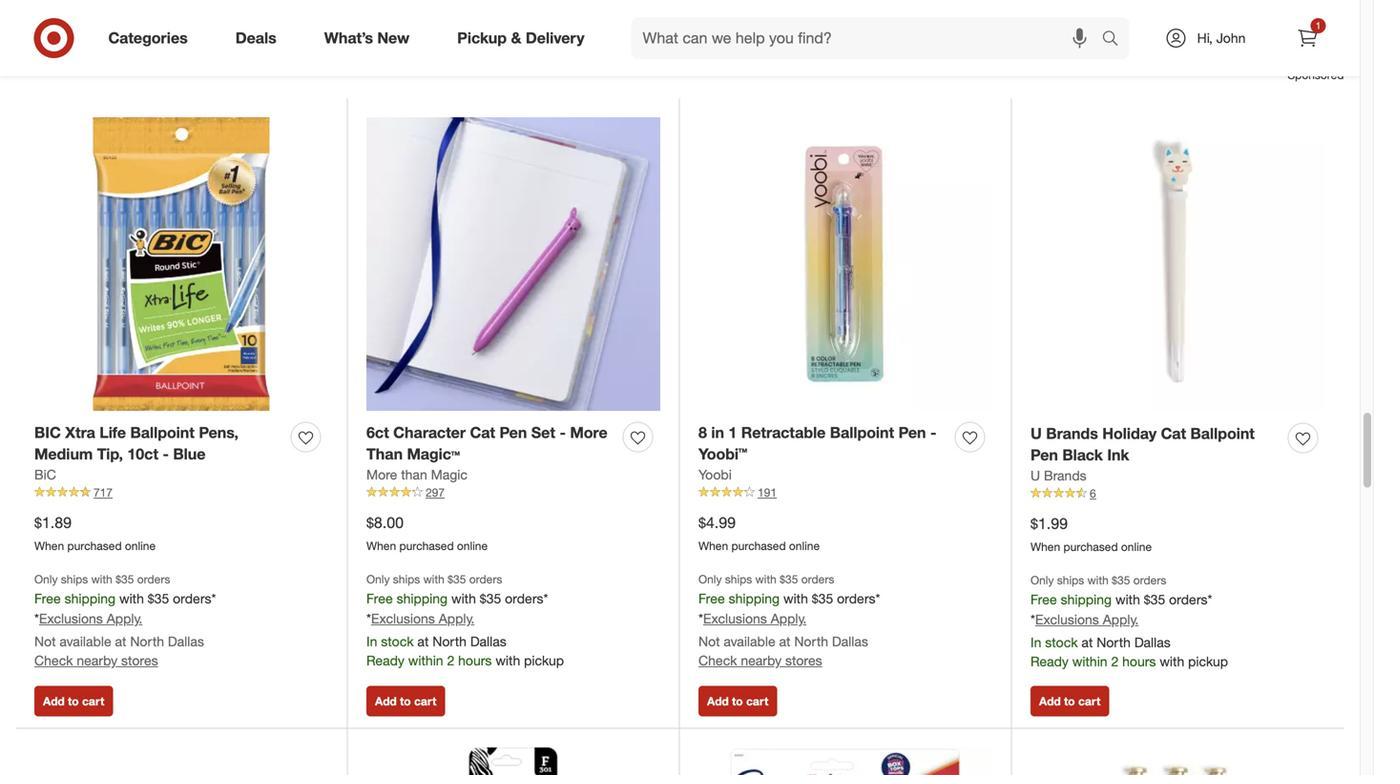 Task type: locate. For each thing, give the bounding box(es) containing it.
pen left 'set'
[[500, 424, 527, 442]]

paper mate profile 8pk ballpoint pens 1.4mm bold tip black image
[[699, 748, 992, 776], [699, 748, 992, 776]]

north
[[130, 633, 164, 650], [433, 633, 467, 650], [794, 633, 828, 650], [1097, 634, 1131, 651]]

ships for $1.89
[[61, 572, 88, 587]]

purchased down $1.99
[[1064, 540, 1118, 554]]

ships for $4.99
[[725, 572, 752, 587]]

0 horizontal spatial only ships with $35 orders free shipping with $35 orders* * exclusions apply. in stock at  north dallas ready within 2 hours with pickup
[[366, 572, 564, 669]]

exclusions down $8.00 when purchased online
[[371, 611, 435, 627]]

3 cart from the left
[[746, 695, 769, 709]]

apply. down $1.89 when purchased online
[[107, 611, 142, 627]]

1 u from the top
[[1031, 424, 1042, 443]]

1 horizontal spatial 2
[[1111, 653, 1119, 670]]

purchased inside $1.89 when purchased online
[[67, 539, 122, 553]]

zebra 2ct f-301 ballpoint pens black ink fine .7mm image
[[366, 748, 660, 776], [366, 748, 660, 776]]

online down 191 link
[[789, 539, 820, 553]]

online inside $4.99 when purchased online
[[789, 539, 820, 553]]

hours for $8.00
[[458, 653, 492, 669]]

0 horizontal spatial pickup
[[524, 653, 564, 669]]

check for $4.99
[[699, 653, 737, 669]]

free down $1.99
[[1031, 592, 1057, 608]]

xtra
[[65, 424, 95, 442]]

purchased inside $1.99 when purchased online
[[1064, 540, 1118, 554]]

only down $4.99
[[699, 572, 722, 587]]

0 horizontal spatial 2
[[447, 653, 454, 669]]

0 horizontal spatial ready
[[366, 653, 404, 669]]

free down $8.00
[[366, 591, 393, 607]]

apply. for $1.99
[[1103, 612, 1139, 628]]

add to cart
[[43, 695, 104, 709], [375, 695, 436, 709], [707, 695, 769, 709], [1039, 695, 1101, 709]]

$35
[[116, 572, 134, 587], [448, 572, 466, 587], [780, 572, 798, 587], [1112, 573, 1130, 588], [148, 591, 169, 607], [480, 591, 501, 607], [812, 591, 833, 607], [1144, 592, 1165, 608]]

blue
[[173, 445, 206, 464]]

deals
[[235, 29, 276, 47]]

to
[[68, 695, 79, 709], [400, 695, 411, 709], [732, 695, 743, 709], [1064, 695, 1075, 709]]

at for $1.99
[[1082, 634, 1093, 651]]

hi,
[[1197, 30, 1213, 46]]

ballpoint inside u brands holiday cat ballpoint pen black ink
[[1190, 424, 1255, 443]]

bic xtra life ballpoint pens, medium tip, 10ct - blue image
[[34, 117, 328, 411], [34, 117, 328, 411]]

what's new link
[[308, 17, 433, 59]]

hours
[[458, 653, 492, 669], [1122, 653, 1156, 670]]

purchased down $1.89
[[67, 539, 122, 553]]

2 add from the left
[[375, 695, 397, 709]]

0 horizontal spatial -
[[163, 445, 169, 464]]

orders* for $1.89
[[173, 591, 216, 607]]

ink
[[1107, 446, 1129, 465]]

8 in 1 retractable ballpoint pen - yoobi™ image
[[699, 117, 992, 411], [699, 117, 992, 411]]

4 add from the left
[[1039, 695, 1061, 709]]

apply. down $1.99 when purchased online in the right of the page
[[1103, 612, 1139, 628]]

0 vertical spatial more
[[570, 424, 608, 442]]

1 add from the left
[[43, 695, 65, 709]]

1 check nearby stores button from the left
[[34, 652, 158, 671]]

pen for u
[[1031, 446, 1058, 465]]

when inside $4.99 when purchased online
[[699, 539, 728, 553]]

pen inside 6ct character cat pen set - more than magic™
[[500, 424, 527, 442]]

2 for $1.99
[[1111, 653, 1119, 670]]

ballpoint for u
[[1190, 424, 1255, 443]]

orders for $4.99
[[801, 572, 834, 587]]

add for $8.00
[[375, 695, 397, 709]]

ships down $1.99 when purchased online in the right of the page
[[1057, 573, 1084, 588]]

2 check from the left
[[699, 653, 737, 669]]

6ct character cat pen set - more than magic™ image
[[366, 117, 660, 411], [366, 117, 660, 411]]

pen
[[500, 424, 527, 442], [899, 424, 926, 442], [1031, 446, 1058, 465]]

3 to from the left
[[732, 695, 743, 709]]

u inside u brands holiday cat ballpoint pen black ink
[[1031, 424, 1042, 443]]

0 horizontal spatial 1
[[728, 424, 737, 442]]

only down $8.00
[[366, 572, 390, 587]]

2 cart from the left
[[414, 695, 436, 709]]

exclusions apply. button down $4.99 when purchased online
[[703, 610, 807, 629]]

4 cart from the left
[[1078, 695, 1101, 709]]

0 horizontal spatial ballpoint
[[130, 424, 195, 442]]

black
[[1062, 446, 1103, 465]]

1 horizontal spatial not
[[699, 633, 720, 650]]

0 vertical spatial u
[[1031, 424, 1042, 443]]

u brands holiday cat ballpoint pen black ink image
[[1031, 117, 1325, 412], [1031, 117, 1325, 412]]

at
[[115, 633, 126, 650], [417, 633, 429, 650], [779, 633, 791, 650], [1082, 634, 1093, 651]]

orders* for $4.99
[[837, 591, 880, 607]]

than
[[366, 445, 403, 464]]

nearby
[[77, 653, 118, 669], [741, 653, 782, 669]]

&
[[511, 29, 521, 47]]

exclusions down $4.99 when purchased online
[[703, 611, 767, 627]]

* for $4.99
[[699, 611, 703, 627]]

u brands
[[1031, 468, 1087, 484]]

only ships with $35 orders free shipping with $35 orders* * exclusions apply. not available at north dallas check nearby stores down $4.99 when purchased online
[[699, 572, 880, 669]]

10ct
[[127, 445, 158, 464]]

free for $4.99
[[699, 591, 725, 607]]

hours for $1.99
[[1122, 653, 1156, 670]]

1 not from the left
[[34, 633, 56, 650]]

ballpoint
[[130, 424, 195, 442], [830, 424, 894, 442], [1190, 424, 1255, 443]]

1 horizontal spatial more
[[570, 424, 608, 442]]

3 add from the left
[[707, 695, 729, 709]]

ballpoint for 8
[[830, 424, 894, 442]]

only down $1.99
[[1031, 573, 1054, 588]]

6 link
[[1031, 486, 1325, 502]]

brands inside u brands link
[[1044, 468, 1087, 484]]

1 horizontal spatial stock
[[1045, 634, 1078, 651]]

0 horizontal spatial pen
[[500, 424, 527, 442]]

in for $1.99
[[1031, 634, 1041, 651]]

online inside $1.89 when purchased online
[[125, 539, 156, 553]]

at for $4.99
[[779, 633, 791, 650]]

1 vertical spatial more
[[366, 467, 397, 483]]

when down $4.99
[[699, 539, 728, 553]]

$1.89 when purchased online
[[34, 514, 156, 553]]

brands
[[1046, 424, 1098, 443], [1044, 468, 1087, 484]]

add for $1.99
[[1039, 695, 1061, 709]]

orders for $1.89
[[137, 572, 170, 587]]

2 u from the top
[[1031, 468, 1040, 484]]

only ships with $35 orders free shipping with $35 orders* * exclusions apply. not available at north dallas check nearby stores for $1.89
[[34, 572, 216, 669]]

cat right character at left bottom
[[470, 424, 495, 442]]

brands down black
[[1044, 468, 1087, 484]]

0 horizontal spatial check
[[34, 653, 73, 669]]

1 to from the left
[[68, 695, 79, 709]]

sponsored
[[1288, 68, 1344, 82]]

holiday
[[1102, 424, 1157, 443]]

1 vertical spatial 1
[[728, 424, 737, 442]]

u up $1.99
[[1031, 468, 1040, 484]]

search
[[1093, 31, 1139, 49]]

check nearby stores button
[[34, 652, 158, 671], [699, 652, 822, 671]]

bic
[[34, 424, 61, 442]]

shipping down $1.99 when purchased online in the right of the page
[[1061, 592, 1112, 608]]

2 stores from the left
[[785, 653, 822, 669]]

0 horizontal spatial available
[[60, 633, 111, 650]]

apply. down $8.00 when purchased online
[[439, 611, 475, 627]]

ships down $4.99 when purchased online
[[725, 572, 752, 587]]

to for $1.99
[[1064, 695, 1075, 709]]

orders* for $8.00
[[505, 591, 548, 607]]

8 in 1 retractable ballpoint pen - yoobi™
[[699, 424, 937, 464]]

cat
[[470, 424, 495, 442], [1161, 424, 1186, 443]]

1 vertical spatial u
[[1031, 468, 1040, 484]]

when down $8.00
[[366, 539, 396, 553]]

add to cart for $4.99
[[707, 695, 769, 709]]

1 horizontal spatial stores
[[785, 653, 822, 669]]

exclusions apply. button down $1.89 when purchased online
[[39, 610, 142, 629]]

magic
[[431, 467, 468, 483]]

2 for $8.00
[[447, 653, 454, 669]]

pen inside u brands holiday cat ballpoint pen black ink
[[1031, 446, 1058, 465]]

ballpoint up the 10ct
[[130, 424, 195, 442]]

available for $1.89
[[60, 633, 111, 650]]

6
[[1090, 487, 1096, 501]]

apply. down $4.99 when purchased online
[[771, 611, 807, 627]]

1 check from the left
[[34, 653, 73, 669]]

when down $1.99
[[1031, 540, 1060, 554]]

shipping
[[65, 591, 116, 607], [397, 591, 448, 607], [729, 591, 780, 607], [1061, 592, 1112, 608]]

0 horizontal spatial cat
[[470, 424, 495, 442]]

orders for $1.99
[[1133, 573, 1166, 588]]

exclusions down $1.89 when purchased online
[[39, 611, 103, 627]]

add to cart button
[[34, 686, 113, 717], [366, 686, 445, 717], [699, 686, 777, 717], [1031, 686, 1109, 717]]

when for $1.99
[[1031, 540, 1060, 554]]

dallas for $1.89
[[168, 633, 204, 650]]

1
[[1316, 20, 1321, 31], [728, 424, 737, 442]]

* for $8.00
[[366, 611, 371, 627]]

191
[[758, 486, 777, 500]]

only for $1.89
[[34, 572, 58, 587]]

1 horizontal spatial -
[[560, 424, 566, 442]]

u brands link
[[1031, 467, 1087, 486]]

cart
[[82, 695, 104, 709], [414, 695, 436, 709], [746, 695, 769, 709], [1078, 695, 1101, 709]]

only down $1.89
[[34, 572, 58, 587]]

apply. for $4.99
[[771, 611, 807, 627]]

1 horizontal spatial hours
[[1122, 653, 1156, 670]]

1 horizontal spatial 1
[[1316, 20, 1321, 31]]

1 horizontal spatial pen
[[899, 424, 926, 442]]

0 horizontal spatial within
[[408, 653, 443, 669]]

only ships with $35 orders free shipping with $35 orders* * exclusions apply. in stock at  north dallas ready within 2 hours with pickup
[[366, 572, 564, 669], [1031, 573, 1228, 670]]

free for $1.99
[[1031, 592, 1057, 608]]

pickup for $8.00
[[524, 653, 564, 669]]

only ships with $35 orders free shipping with $35 orders* * exclusions apply. in stock at  north dallas ready within 2 hours with pickup down $1.99 when purchased online in the right of the page
[[1031, 573, 1228, 670]]

online down '717' link
[[125, 539, 156, 553]]

free
[[34, 591, 61, 607], [366, 591, 393, 607], [699, 591, 725, 607], [1031, 592, 1057, 608]]

ballpoint inside the 8 in 1 retractable ballpoint pen - yoobi™
[[830, 424, 894, 442]]

1 horizontal spatial ready
[[1031, 653, 1069, 670]]

2 check nearby stores button from the left
[[699, 652, 822, 671]]

online
[[125, 539, 156, 553], [457, 539, 488, 553], [789, 539, 820, 553], [1121, 540, 1152, 554]]

orders down $8.00 when purchased online
[[469, 572, 502, 587]]

bic
[[34, 467, 56, 483]]

free down $1.89
[[34, 591, 61, 607]]

when down $1.89
[[34, 539, 64, 553]]

stock for $8.00
[[381, 633, 414, 650]]

4 add to cart from the left
[[1039, 695, 1101, 709]]

not for $4.99
[[699, 633, 720, 650]]

0 horizontal spatial only ships with $35 orders free shipping with $35 orders* * exclusions apply. not available at north dallas check nearby stores
[[34, 572, 216, 669]]

not for $1.89
[[34, 633, 56, 650]]

2 add to cart from the left
[[375, 695, 436, 709]]

add to cart button for $8.00
[[366, 686, 445, 717]]

1 nearby from the left
[[77, 653, 118, 669]]

1 up sponsored
[[1316, 20, 1321, 31]]

1 stores from the left
[[121, 653, 158, 669]]

shipping down $4.99 when purchased online
[[729, 591, 780, 607]]

orders
[[137, 572, 170, 587], [469, 572, 502, 587], [801, 572, 834, 587], [1133, 573, 1166, 588]]

3 add to cart button from the left
[[699, 686, 777, 717]]

north for $4.99
[[794, 633, 828, 650]]

purchased inside $8.00 when purchased online
[[399, 539, 454, 553]]

1 horizontal spatial available
[[724, 633, 775, 650]]

1 horizontal spatial cat
[[1161, 424, 1186, 443]]

nearby for $4.99
[[741, 653, 782, 669]]

*
[[34, 611, 39, 627], [366, 611, 371, 627], [699, 611, 703, 627], [1031, 612, 1035, 628]]

2 nearby from the left
[[741, 653, 782, 669]]

advertisement region
[[16, 0, 1344, 67]]

purchased down $8.00
[[399, 539, 454, 553]]

6ct
[[366, 424, 389, 442]]

4 to from the left
[[1064, 695, 1075, 709]]

2 add to cart button from the left
[[366, 686, 445, 717]]

when inside $1.89 when purchased online
[[34, 539, 64, 553]]

to for $1.89
[[68, 695, 79, 709]]

shipping for $1.99
[[1061, 592, 1112, 608]]

stores
[[121, 653, 158, 669], [785, 653, 822, 669]]

cart for $4.99
[[746, 695, 769, 709]]

add to cart for $1.89
[[43, 695, 104, 709]]

within
[[408, 653, 443, 669], [1072, 653, 1107, 670]]

2 to from the left
[[400, 695, 411, 709]]

in
[[711, 424, 724, 442]]

yoobi
[[699, 467, 732, 483]]

$1.89
[[34, 514, 72, 533]]

orders down $1.89 when purchased online
[[137, 572, 170, 587]]

brands inside u brands holiday cat ballpoint pen black ink
[[1046, 424, 1098, 443]]

2 horizontal spatial ballpoint
[[1190, 424, 1255, 443]]

shipping down $8.00 when purchased online
[[397, 591, 448, 607]]

online inside $1.99 when purchased online
[[1121, 540, 1152, 554]]

1 horizontal spatial nearby
[[741, 653, 782, 669]]

north for $1.99
[[1097, 634, 1131, 651]]

pen inside the 8 in 1 retractable ballpoint pen - yoobi™
[[899, 424, 926, 442]]

0 horizontal spatial stock
[[381, 633, 414, 650]]

exclusions apply. button down $8.00 when purchased online
[[371, 610, 475, 629]]

available
[[60, 633, 111, 650], [724, 633, 775, 650]]

free down $4.99
[[699, 591, 725, 607]]

pickup
[[524, 653, 564, 669], [1188, 653, 1228, 670]]

online for $1.89
[[125, 539, 156, 553]]

ballpoint up 191 link
[[830, 424, 894, 442]]

ready
[[366, 653, 404, 669], [1031, 653, 1069, 670]]

exclusions
[[39, 611, 103, 627], [371, 611, 435, 627], [703, 611, 767, 627], [1035, 612, 1099, 628]]

-
[[560, 424, 566, 442], [930, 424, 937, 442], [163, 445, 169, 464]]

brands up black
[[1046, 424, 1098, 443]]

2 available from the left
[[724, 633, 775, 650]]

u
[[1031, 424, 1042, 443], [1031, 468, 1040, 484]]

within for $1.99
[[1072, 653, 1107, 670]]

bic xtra life ballpoint pens, medium tip, 10ct - blue
[[34, 424, 239, 464]]

shipping down $1.89 when purchased online
[[65, 591, 116, 607]]

1 horizontal spatial check
[[699, 653, 737, 669]]

add to cart button for $1.89
[[34, 686, 113, 717]]

life
[[100, 424, 126, 442]]

check for $1.89
[[34, 653, 73, 669]]

1 only ships with $35 orders free shipping with $35 orders* * exclusions apply. not available at north dallas check nearby stores from the left
[[34, 572, 216, 669]]

to for $8.00
[[400, 695, 411, 709]]

exclusions down $1.99 when purchased online in the right of the page
[[1035, 612, 1099, 628]]

0 horizontal spatial hours
[[458, 653, 492, 669]]

3ct ballpoint pens black ink - the monterey - u brands image
[[1031, 748, 1325, 776], [1031, 748, 1325, 776]]

when for $4.99
[[699, 539, 728, 553]]

more down than
[[366, 467, 397, 483]]

2 only ships with $35 orders free shipping with $35 orders* * exclusions apply. not available at north dallas check nearby stores from the left
[[699, 572, 880, 669]]

more
[[570, 424, 608, 442], [366, 467, 397, 483]]

0 horizontal spatial in
[[366, 633, 377, 650]]

0 horizontal spatial nearby
[[77, 653, 118, 669]]

0 horizontal spatial not
[[34, 633, 56, 650]]

in
[[366, 633, 377, 650], [1031, 634, 1041, 651]]

1 add to cart button from the left
[[34, 686, 113, 717]]

1 right in
[[728, 424, 737, 442]]

1 horizontal spatial within
[[1072, 653, 1107, 670]]

character
[[393, 424, 466, 442]]

purchased inside $4.99 when purchased online
[[731, 539, 786, 553]]

at for $1.89
[[115, 633, 126, 650]]

dallas for $1.99
[[1134, 634, 1171, 651]]

1 available from the left
[[60, 633, 111, 650]]

purchased
[[67, 539, 122, 553], [399, 539, 454, 553], [731, 539, 786, 553], [1064, 540, 1118, 554]]

with
[[91, 572, 112, 587], [423, 572, 444, 587], [755, 572, 777, 587], [1087, 573, 1109, 588], [119, 591, 144, 607], [451, 591, 476, 607], [783, 591, 808, 607], [1115, 592, 1140, 608], [496, 653, 520, 669], [1160, 653, 1184, 670]]

0 horizontal spatial stores
[[121, 653, 158, 669]]

add to cart for $1.99
[[1039, 695, 1101, 709]]

cart for $8.00
[[414, 695, 436, 709]]

1 horizontal spatial only ships with $35 orders free shipping with $35 orders* * exclusions apply. not available at north dallas check nearby stores
[[699, 572, 880, 669]]

exclusions for $1.99
[[1035, 612, 1099, 628]]

1 cart from the left
[[82, 695, 104, 709]]

when inside $8.00 when purchased online
[[366, 539, 396, 553]]

2 not from the left
[[699, 633, 720, 650]]

check nearby stores button for $1.89
[[34, 652, 158, 671]]

stores for $4.99
[[785, 653, 822, 669]]

3 add to cart from the left
[[707, 695, 769, 709]]

orders*
[[173, 591, 216, 607], [505, 591, 548, 607], [837, 591, 880, 607], [1169, 592, 1212, 608]]

ballpoint up 6 link on the right of the page
[[1190, 424, 1255, 443]]

only ships with $35 orders free shipping with $35 orders* * exclusions apply. in stock at  north dallas ready within 2 hours with pickup down $8.00 when purchased online
[[366, 572, 564, 669]]

stock
[[381, 633, 414, 650], [1045, 634, 1078, 651]]

free for $8.00
[[366, 591, 393, 607]]

$1.99
[[1031, 515, 1068, 534]]

1 vertical spatial brands
[[1044, 468, 1087, 484]]

only ships with $35 orders free shipping with $35 orders* * exclusions apply. not available at north dallas check nearby stores down $1.89 when purchased online
[[34, 572, 216, 669]]

online down 6 link on the right of the page
[[1121, 540, 1152, 554]]

- inside bic xtra life ballpoint pens, medium tip, 10ct - blue
[[163, 445, 169, 464]]

cart for $1.99
[[1078, 695, 1101, 709]]

1 horizontal spatial only ships with $35 orders free shipping with $35 orders* * exclusions apply. in stock at  north dallas ready within 2 hours with pickup
[[1031, 573, 1228, 670]]

ships down $8.00 when purchased online
[[393, 572, 420, 587]]

2 horizontal spatial pen
[[1031, 446, 1058, 465]]

purchased down $4.99
[[731, 539, 786, 553]]

online inside $8.00 when purchased online
[[457, 539, 488, 553]]

exclusions apply. button down $1.99 when purchased online in the right of the page
[[1035, 611, 1139, 630]]

ships down $1.89 when purchased online
[[61, 572, 88, 587]]

5pk retractable ballpoint pens set black - yoobi™ image
[[34, 748, 328, 776], [34, 748, 328, 776]]

pen up 191 link
[[899, 424, 926, 442]]

cat right holiday
[[1161, 424, 1186, 443]]

1 horizontal spatial check nearby stores button
[[699, 652, 822, 671]]

orders down $1.99 when purchased online in the right of the page
[[1133, 573, 1166, 588]]

north for $1.89
[[130, 633, 164, 650]]

1 add to cart from the left
[[43, 695, 104, 709]]

orders down $4.99 when purchased online
[[801, 572, 834, 587]]

online down the 297 link
[[457, 539, 488, 553]]

1 horizontal spatial pickup
[[1188, 653, 1228, 670]]

0 vertical spatial brands
[[1046, 424, 1098, 443]]

pen up "u brands"
[[1031, 446, 1058, 465]]

1 horizontal spatial in
[[1031, 634, 1041, 651]]

4 add to cart button from the left
[[1031, 686, 1109, 717]]

set
[[531, 424, 555, 442]]

1 horizontal spatial ballpoint
[[830, 424, 894, 442]]

apply. for $8.00
[[439, 611, 475, 627]]

ready for $8.00
[[366, 653, 404, 669]]

north for $8.00
[[433, 633, 467, 650]]

when inside $1.99 when purchased online
[[1031, 540, 1060, 554]]

ships
[[61, 572, 88, 587], [393, 572, 420, 587], [725, 572, 752, 587], [1057, 573, 1084, 588]]

more right 'set'
[[570, 424, 608, 442]]

u up "u brands"
[[1031, 424, 1042, 443]]

0 horizontal spatial check nearby stores button
[[34, 652, 158, 671]]

apply. for $1.89
[[107, 611, 142, 627]]

exclusions for $1.89
[[39, 611, 103, 627]]

2 horizontal spatial -
[[930, 424, 937, 442]]

dallas
[[168, 633, 204, 650], [470, 633, 506, 650], [832, 633, 868, 650], [1134, 634, 1171, 651]]



Task type: describe. For each thing, give the bounding box(es) containing it.
only ships with $35 orders free shipping with $35 orders* * exclusions apply. in stock at  north dallas ready within 2 hours with pickup for $1.99
[[1031, 573, 1228, 670]]

delivery
[[526, 29, 585, 47]]

cat inside u brands holiday cat ballpoint pen black ink
[[1161, 424, 1186, 443]]

pickup & delivery link
[[441, 17, 608, 59]]

ships for $8.00
[[393, 572, 420, 587]]

more than magic link
[[366, 466, 468, 485]]

cat inside 6ct character cat pen set - more than magic™
[[470, 424, 495, 442]]

at for $8.00
[[417, 633, 429, 650]]

john
[[1216, 30, 1246, 46]]

search button
[[1093, 17, 1139, 63]]

ballpoint inside bic xtra life ballpoint pens, medium tip, 10ct - blue
[[130, 424, 195, 442]]

pickup & delivery
[[457, 29, 585, 47]]

717 link
[[34, 485, 328, 502]]

191 link
[[699, 485, 992, 502]]

add to cart button for $1.99
[[1031, 686, 1109, 717]]

purchased for $4.99
[[731, 539, 786, 553]]

pickup for $1.99
[[1188, 653, 1228, 670]]

pen for 8
[[899, 424, 926, 442]]

- inside 6ct character cat pen set - more than magic™
[[560, 424, 566, 442]]

$4.99 when purchased online
[[699, 514, 820, 553]]

in for $8.00
[[366, 633, 377, 650]]

297 link
[[366, 485, 660, 502]]

cart for $1.89
[[82, 695, 104, 709]]

more inside 6ct character cat pen set - more than magic™
[[570, 424, 608, 442]]

pickup
[[457, 29, 507, 47]]

$1.99 when purchased online
[[1031, 515, 1152, 554]]

orders* for $1.99
[[1169, 592, 1212, 608]]

check nearby stores button for $4.99
[[699, 652, 822, 671]]

dallas for $8.00
[[470, 633, 506, 650]]

dallas for $4.99
[[832, 633, 868, 650]]

only ships with $35 orders free shipping with $35 orders* * exclusions apply. in stock at  north dallas ready within 2 hours with pickup for $8.00
[[366, 572, 564, 669]]

exclusions apply. button for $8.00
[[371, 610, 475, 629]]

add to cart button for $4.99
[[699, 686, 777, 717]]

ready for $1.99
[[1031, 653, 1069, 670]]

available for $4.99
[[724, 633, 775, 650]]

brands for u brands
[[1044, 468, 1087, 484]]

brands for u brands holiday cat ballpoint pen black ink
[[1046, 424, 1098, 443]]

pens,
[[199, 424, 239, 442]]

online for $8.00
[[457, 539, 488, 553]]

when for $8.00
[[366, 539, 396, 553]]

6ct character cat pen set - more than magic™ link
[[366, 422, 615, 466]]

u for u brands holiday cat ballpoint pen black ink
[[1031, 424, 1042, 443]]

what's new
[[324, 29, 410, 47]]

only for $4.99
[[699, 572, 722, 587]]

bic xtra life ballpoint pens, medium tip, 10ct - blue link
[[34, 422, 283, 466]]

$4.99
[[699, 514, 736, 533]]

u brands holiday cat ballpoint pen black ink
[[1031, 424, 1255, 465]]

1 inside the 8 in 1 retractable ballpoint pen - yoobi™
[[728, 424, 737, 442]]

when for $1.89
[[34, 539, 64, 553]]

only ships with $35 orders free shipping with $35 orders* * exclusions apply. not available at north dallas check nearby stores for $4.99
[[699, 572, 880, 669]]

purchased for $8.00
[[399, 539, 454, 553]]

tip,
[[97, 445, 123, 464]]

categories
[[108, 29, 188, 47]]

717
[[94, 486, 113, 500]]

more than magic
[[366, 467, 468, 483]]

1 link
[[1287, 17, 1329, 59]]

8 in 1 retractable ballpoint pen - yoobi™ link
[[699, 422, 948, 466]]

than
[[401, 467, 427, 483]]

hi, john
[[1197, 30, 1246, 46]]

yoobi link
[[699, 466, 732, 485]]

0 vertical spatial 1
[[1316, 20, 1321, 31]]

add for $1.89
[[43, 695, 65, 709]]

8
[[699, 424, 707, 442]]

new
[[377, 29, 410, 47]]

nearby for $1.89
[[77, 653, 118, 669]]

What can we help you find? suggestions appear below search field
[[631, 17, 1106, 59]]

free for $1.89
[[34, 591, 61, 607]]

only for $8.00
[[366, 572, 390, 587]]

within for $8.00
[[408, 653, 443, 669]]

$8.00 when purchased online
[[366, 514, 488, 553]]

* for $1.99
[[1031, 612, 1035, 628]]

exclusions for $8.00
[[371, 611, 435, 627]]

yoobi™
[[699, 445, 747, 464]]

deals link
[[219, 17, 300, 59]]

- inside the 8 in 1 retractable ballpoint pen - yoobi™
[[930, 424, 937, 442]]

exclusions apply. button for $1.99
[[1035, 611, 1139, 630]]

online for $4.99
[[789, 539, 820, 553]]

0 horizontal spatial more
[[366, 467, 397, 483]]

medium
[[34, 445, 93, 464]]

retractable
[[741, 424, 826, 442]]

stock for $1.99
[[1045, 634, 1078, 651]]

6ct character cat pen set - more than magic™
[[366, 424, 608, 464]]

* for $1.89
[[34, 611, 39, 627]]

$8.00
[[366, 514, 404, 533]]

u brands holiday cat ballpoint pen black ink link
[[1031, 423, 1281, 467]]

purchased for $1.99
[[1064, 540, 1118, 554]]

magic™
[[407, 445, 460, 464]]

categories link
[[92, 17, 212, 59]]

online for $1.99
[[1121, 540, 1152, 554]]

shipping for $8.00
[[397, 591, 448, 607]]

297
[[426, 486, 445, 500]]

u for u brands
[[1031, 468, 1040, 484]]

exclusions for $4.99
[[703, 611, 767, 627]]

shipping for $4.99
[[729, 591, 780, 607]]

add to cart for $8.00
[[375, 695, 436, 709]]

what's
[[324, 29, 373, 47]]

bic link
[[34, 466, 56, 485]]

purchased for $1.89
[[67, 539, 122, 553]]

exclusions apply. button for $1.89
[[39, 610, 142, 629]]

only for $1.99
[[1031, 573, 1054, 588]]



Task type: vqa. For each thing, say whether or not it's contained in the screenshot.
leftmost Ready
yes



